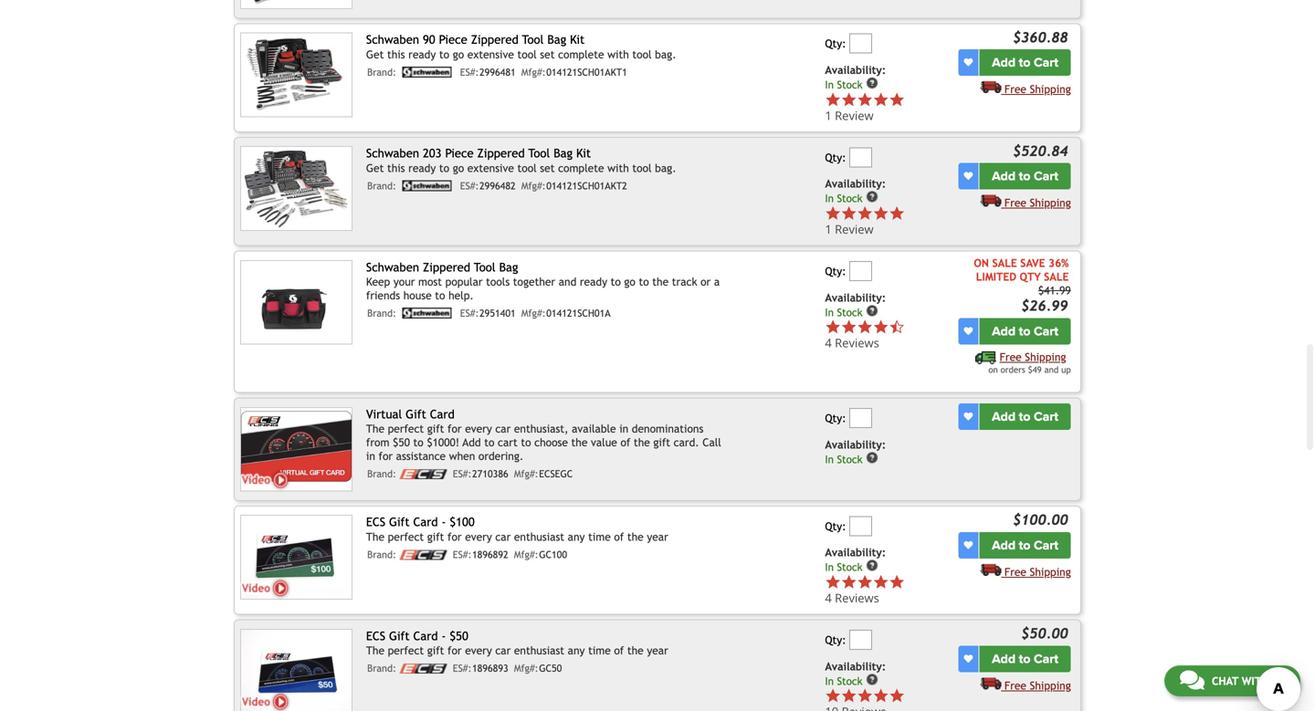 Task type: locate. For each thing, give the bounding box(es) containing it.
question sign image for $520.84
[[866, 191, 879, 203]]

time inside ecs gift card - $100 the perfect gift for every car enthusiast any time of the year
[[588, 531, 611, 544]]

1 horizontal spatial $50
[[450, 629, 469, 643]]

every for $50.00
[[465, 645, 492, 657]]

1 vertical spatial every
[[465, 531, 492, 544]]

cart
[[1034, 55, 1059, 70], [1034, 169, 1059, 184], [1034, 324, 1059, 339], [1034, 409, 1059, 425], [1034, 538, 1059, 553], [1034, 652, 1059, 667]]

$26.99
[[1022, 298, 1069, 314]]

0 vertical spatial bag.
[[655, 48, 677, 61]]

0 vertical spatial 1 review
[[825, 107, 874, 124]]

chat with us link
[[1165, 666, 1301, 697]]

enthusiast inside ecs gift card - $50 the perfect gift for every car enthusiast any time of the year
[[514, 645, 565, 657]]

stock for $100.00
[[837, 562, 863, 574]]

0 vertical spatial reviews
[[835, 335, 880, 351]]

2 qty: from the top
[[825, 151, 847, 164]]

brand: for $100.00
[[367, 550, 396, 561]]

1 vertical spatial with
[[608, 162, 629, 175]]

get
[[366, 48, 384, 61], [366, 162, 384, 175]]

enthusiast inside ecs gift card - $100 the perfect gift for every car enthusiast any time of the year
[[514, 531, 565, 544]]

0 vertical spatial and
[[559, 276, 577, 288]]

to down $360.88 on the right top
[[1019, 55, 1031, 70]]

go inside schwaben 203 piece zippered tool bag kit get this ready to go extensive tool set complete with tool bag.
[[453, 162, 464, 175]]

a
[[714, 276, 720, 288]]

ready inside schwaben 203 piece zippered tool bag kit get this ready to go extensive tool set complete with tool bag.
[[409, 162, 436, 175]]

1 free shipping image from the top
[[981, 81, 1002, 93]]

6 availability: in stock from the top
[[825, 660, 886, 688]]

kit for $360.88
[[570, 33, 585, 47]]

card for $100.00
[[413, 516, 438, 530]]

0 vertical spatial question sign image
[[866, 452, 879, 464]]

brand: down ecs gift card - $50 link
[[367, 663, 396, 675]]

kit inside schwaben 90 piece zippered tool bag kit get this ready to go extensive tool set complete with tool bag.
[[570, 33, 585, 47]]

2 brand: from the top
[[367, 180, 396, 192]]

schwaben 203 piece zippered tool bag kit get this ready to go extensive tool set complete with tool bag.
[[366, 146, 677, 175]]

2 availability: in stock from the top
[[825, 177, 886, 205]]

2 perfect from the top
[[388, 531, 424, 544]]

free down $50.00 at the right
[[1005, 680, 1027, 692]]

in for $50.00
[[825, 676, 834, 688]]

schwaben
[[366, 33, 419, 47], [366, 146, 419, 161], [366, 260, 419, 274]]

extensive for $520.84
[[468, 162, 514, 175]]

5 qty: from the top
[[825, 520, 847, 533]]

free shipping down '$520.84'
[[1005, 197, 1071, 209]]

4 for schwaben zippered tool bag
[[825, 335, 832, 351]]

1 add to wish list image from the top
[[964, 541, 973, 550]]

bag up es#: 2996481 mfg#: 014121sch01akt1
[[548, 33, 567, 47]]

any inside ecs gift card - $50 the perfect gift for every car enthusiast any time of the year
[[568, 645, 585, 657]]

1 question sign image from the top
[[866, 77, 879, 90]]

2 vertical spatial schwaben - corporate logo image
[[400, 308, 455, 319]]

schwaben - corporate logo image down 90
[[400, 67, 455, 78]]

free shipping image for $100.00
[[981, 564, 1002, 576]]

free shipping image for $50.00
[[981, 677, 1002, 690]]

1 vertical spatial complete
[[558, 162, 604, 175]]

this inside schwaben 90 piece zippered tool bag kit get this ready to go extensive tool set complete with tool bag.
[[387, 48, 405, 61]]

5 availability: from the top
[[825, 547, 886, 559]]

free shipping image
[[976, 352, 997, 365], [981, 564, 1002, 576], [981, 677, 1002, 690]]

mfg#: down schwaben 90 piece zippered tool bag kit get this ready to go extensive tool set complete with tool bag. at the top
[[522, 67, 546, 78]]

2 1 from the top
[[825, 221, 832, 237]]

ready
[[409, 48, 436, 61], [409, 162, 436, 175], [580, 276, 608, 288]]

2951401
[[480, 308, 516, 319]]

free shipping
[[1005, 83, 1071, 96], [1005, 197, 1071, 209], [1005, 566, 1071, 579], [1005, 680, 1071, 692]]

star image
[[841, 92, 857, 108], [873, 92, 889, 108], [825, 205, 841, 221], [841, 205, 857, 221], [889, 205, 905, 221], [857, 319, 873, 335], [873, 319, 889, 335], [825, 575, 841, 591], [873, 575, 889, 591], [841, 688, 857, 704], [873, 688, 889, 704], [889, 688, 905, 704]]

2 bag. from the top
[[655, 162, 677, 175]]

gift for $50.00
[[389, 629, 410, 643]]

free shipping down $100.00
[[1005, 566, 1071, 579]]

chat
[[1212, 675, 1239, 688]]

tool
[[518, 48, 537, 61], [633, 48, 652, 61], [518, 162, 537, 175], [633, 162, 652, 175]]

schwaben - corporate logo image
[[400, 67, 455, 78], [400, 180, 455, 191], [400, 308, 455, 319]]

year inside ecs gift card - $100 the perfect gift for every car enthusiast any time of the year
[[647, 531, 669, 544]]

every up the 1896892 at bottom left
[[465, 531, 492, 544]]

ecs down from
[[366, 516, 386, 530]]

star image
[[825, 92, 841, 108], [857, 92, 873, 108], [889, 92, 905, 108], [857, 205, 873, 221], [873, 205, 889, 221], [825, 319, 841, 335], [841, 319, 857, 335], [841, 575, 857, 591], [857, 575, 873, 591], [889, 575, 905, 591], [825, 688, 841, 704], [857, 688, 873, 704]]

ready for $520.84
[[409, 162, 436, 175]]

mfg#: left gc100
[[514, 550, 539, 561]]

1 in from the top
[[825, 79, 834, 91]]

es#1896893 - gc50 -  ecs gift card - $50 - the perfect gift for every car enthusiast any time of the year - ecs gift cards - audi bmw volkswagen mercedes benz mini porsche image
[[240, 629, 353, 712]]

schwaben for $520.84
[[366, 146, 419, 161]]

es#: for $50.00
[[453, 663, 472, 675]]

mfg#: for $50.00
[[514, 663, 539, 675]]

4 in from the top
[[825, 454, 834, 466]]

3 perfect from the top
[[388, 645, 424, 657]]

free for $100.00
[[1005, 566, 1027, 579]]

1 brand: from the top
[[367, 67, 396, 78]]

0 vertical spatial bag
[[548, 33, 567, 47]]

1 vertical spatial -
[[442, 629, 446, 643]]

0 vertical spatial any
[[568, 531, 585, 544]]

0 vertical spatial perfect
[[388, 423, 424, 435]]

car inside ecs gift card - $50 the perfect gift for every car enthusiast any time of the year
[[496, 645, 511, 657]]

1896893
[[472, 663, 509, 675]]

tool inside schwaben 203 piece zippered tool bag kit get this ready to go extensive tool set complete with tool bag.
[[529, 146, 550, 161]]

None text field
[[850, 34, 873, 54], [850, 147, 873, 167], [850, 408, 873, 428], [850, 34, 873, 54], [850, 147, 873, 167], [850, 408, 873, 428]]

1 1 review link from the top
[[825, 92, 955, 124]]

3 ecs gift cards - corporate logo image from the top
[[400, 664, 447, 674]]

1 availability: in stock from the top
[[825, 64, 886, 91]]

add to cart button down '$520.84'
[[980, 163, 1071, 190]]

0 horizontal spatial and
[[559, 276, 577, 288]]

in
[[620, 423, 629, 435], [366, 450, 375, 463]]

every inside ecs gift card - $100 the perfect gift for every car enthusiast any time of the year
[[465, 531, 492, 544]]

0 vertical spatial set
[[540, 48, 555, 61]]

gift down ecs gift card - $100 "link" in the bottom left of the page
[[427, 531, 444, 544]]

- inside ecs gift card - $100 the perfect gift for every car enthusiast any time of the year
[[442, 516, 446, 530]]

add inside virtual gift card the perfect gift for every car enthusiast, available in denominations from $50 to $1000! add to cart to choose the value of the gift card.  call in for assistance when ordering.
[[463, 436, 481, 449]]

car
[[496, 423, 511, 435], [496, 531, 511, 544], [496, 645, 511, 657]]

ecs inside ecs gift card - $100 the perfect gift for every car enthusiast any time of the year
[[366, 516, 386, 530]]

car up es#: 1896893 mfg#: gc50
[[496, 645, 511, 657]]

the inside ecs gift card - $100 the perfect gift for every car enthusiast any time of the year
[[628, 531, 644, 544]]

1 vertical spatial set
[[540, 162, 555, 175]]

1 perfect from the top
[[388, 423, 424, 435]]

the up from
[[366, 423, 385, 435]]

bag inside schwaben 90 piece zippered tool bag kit get this ready to go extensive tool set complete with tool bag.
[[548, 33, 567, 47]]

2 year from the top
[[647, 645, 669, 657]]

4 stock from the top
[[837, 454, 863, 466]]

2 any from the top
[[568, 645, 585, 657]]

free shipping image
[[981, 81, 1002, 93], [981, 194, 1002, 207]]

schwaben left 90
[[366, 33, 419, 47]]

2 stock from the top
[[837, 193, 863, 205]]

4 free shipping from the top
[[1005, 680, 1071, 692]]

1 extensive from the top
[[468, 48, 514, 61]]

0 vertical spatial review
[[835, 107, 874, 124]]

0 vertical spatial ecs
[[366, 516, 386, 530]]

complete inside schwaben 90 piece zippered tool bag kit get this ready to go extensive tool set complete with tool bag.
[[558, 48, 604, 61]]

add to cart button for $100.00
[[980, 532, 1071, 559]]

this down schwaben 90 piece zippered tool bag kit link
[[387, 48, 405, 61]]

every up when
[[465, 423, 492, 435]]

car inside virtual gift card the perfect gift for every car enthusiast, available in denominations from $50 to $1000! add to cart to choose the value of the gift card.  call in for assistance when ordering.
[[496, 423, 511, 435]]

perfect down the virtual gift card link
[[388, 423, 424, 435]]

0 vertical spatial complete
[[558, 48, 604, 61]]

1 vertical spatial and
[[1045, 365, 1059, 375]]

$50 inside ecs gift card - $50 the perfect gift for every car enthusiast any time of the year
[[450, 629, 469, 643]]

mfg#: down schwaben 203 piece zippered tool bag kit get this ready to go extensive tool set complete with tool bag.
[[522, 180, 546, 192]]

2 time from the top
[[588, 645, 611, 657]]

piece right 90
[[439, 33, 468, 47]]

this inside schwaben 203 piece zippered tool bag kit get this ready to go extensive tool set complete with tool bag.
[[387, 162, 405, 175]]

3 schwaben - corporate logo image from the top
[[400, 308, 455, 319]]

of inside ecs gift card - $100 the perfect gift for every car enthusiast any time of the year
[[614, 531, 624, 544]]

in for $520.84
[[825, 193, 834, 205]]

complete for $520.84
[[558, 162, 604, 175]]

cart down "$26.99"
[[1034, 324, 1059, 339]]

1 vertical spatial bag
[[554, 146, 573, 161]]

complete inside schwaben 203 piece zippered tool bag kit get this ready to go extensive tool set complete with tool bag.
[[558, 162, 604, 175]]

the for $100.00
[[366, 531, 385, 544]]

2 vertical spatial car
[[496, 645, 511, 657]]

0 horizontal spatial $50
[[393, 436, 410, 449]]

limited
[[976, 271, 1017, 283]]

piece right 203
[[445, 146, 474, 161]]

6 brand: from the top
[[367, 663, 396, 675]]

bag. inside schwaben 203 piece zippered tool bag kit get this ready to go extensive tool set complete with tool bag.
[[655, 162, 677, 175]]

4 add to wish list image from the top
[[964, 412, 973, 421]]

add to wish list image
[[964, 58, 973, 67], [964, 172, 973, 181], [964, 327, 973, 336], [964, 412, 973, 421]]

shipping for $520.84
[[1030, 197, 1071, 209]]

schwaben left 203
[[366, 146, 419, 161]]

the
[[366, 423, 385, 435], [366, 531, 385, 544], [366, 645, 385, 657]]

ecs gift cards - corporate logo image for $100.00
[[400, 551, 447, 561]]

add to wish list image for the add to cart button corresponding to $520.84
[[964, 172, 973, 181]]

es#: 1896892 mfg#: gc100
[[453, 550, 567, 561]]

0 vertical spatial go
[[453, 48, 464, 61]]

stock
[[837, 79, 863, 91], [837, 193, 863, 205], [837, 306, 863, 319], [837, 454, 863, 466], [837, 562, 863, 574], [837, 676, 863, 688]]

0 vertical spatial get
[[366, 48, 384, 61]]

1 vertical spatial go
[[453, 162, 464, 175]]

es#: left 2996482
[[460, 180, 479, 192]]

mfg#: for $100.00
[[514, 550, 539, 561]]

1 vertical spatial the
[[366, 531, 385, 544]]

to down schwaben 90 piece zippered tool bag kit link
[[439, 48, 450, 61]]

ecs inside ecs gift card - $50 the perfect gift for every car enthusiast any time of the year
[[366, 629, 386, 643]]

ready down 90
[[409, 48, 436, 61]]

kit inside schwaben 203 piece zippered tool bag kit get this ready to go extensive tool set complete with tool bag.
[[576, 146, 591, 161]]

go inside schwaben zippered tool bag keep your most popular tools together and ready to go to the track or a friends house to help.
[[624, 276, 636, 288]]

with left us
[[1242, 675, 1269, 688]]

1 review
[[825, 107, 874, 124], [825, 221, 874, 237]]

1 vertical spatial ready
[[409, 162, 436, 175]]

$1000!
[[427, 436, 460, 449]]

1 ecs from the top
[[366, 516, 386, 530]]

add to cart button up free shipping on orders $49 and up
[[980, 318, 1071, 345]]

free shipping image for $360.88
[[981, 81, 1002, 93]]

1 1 from the top
[[825, 107, 832, 124]]

set inside schwaben 90 piece zippered tool bag kit get this ready to go extensive tool set complete with tool bag.
[[540, 48, 555, 61]]

friends
[[366, 289, 400, 302]]

schwaben inside schwaben 90 piece zippered tool bag kit get this ready to go extensive tool set complete with tool bag.
[[366, 33, 419, 47]]

card inside ecs gift card - $100 the perfect gift for every car enthusiast any time of the year
[[413, 516, 438, 530]]

to left the track
[[639, 276, 649, 288]]

4 add to cart from the top
[[992, 409, 1059, 425]]

year inside ecs gift card - $50 the perfect gift for every car enthusiast any time of the year
[[647, 645, 669, 657]]

free down '$520.84'
[[1005, 197, 1027, 209]]

1 vertical spatial ecs
[[366, 629, 386, 643]]

add to cart down $360.88 on the right top
[[992, 55, 1059, 70]]

add for the add to cart button related to $50.00
[[992, 652, 1016, 667]]

car up cart
[[496, 423, 511, 435]]

enthusiast up gc100
[[514, 531, 565, 544]]

us
[[1272, 675, 1285, 688]]

to
[[439, 48, 450, 61], [1019, 55, 1031, 70], [439, 162, 450, 175], [1019, 169, 1031, 184], [611, 276, 621, 288], [639, 276, 649, 288], [435, 289, 445, 302], [1019, 324, 1031, 339], [1019, 409, 1031, 425], [413, 436, 424, 449], [484, 436, 495, 449], [521, 436, 531, 449], [1019, 538, 1031, 553], [1019, 652, 1031, 667]]

es#2996481 - 014121sch01akt1 - schwaben 90 piece zippered tool bag kit  - get this ready to go extensive tool set complete with tool bag. - schwaben - audi bmw volkswagen mercedes benz mini porsche image
[[240, 33, 353, 117]]

5 brand: from the top
[[367, 550, 396, 561]]

$50
[[393, 436, 410, 449], [450, 629, 469, 643]]

ready down 203
[[409, 162, 436, 175]]

3 in from the top
[[825, 306, 834, 319]]

of inside ecs gift card - $50 the perfect gift for every car enthusiast any time of the year
[[614, 645, 624, 657]]

piece inside schwaben 90 piece zippered tool bag kit get this ready to go extensive tool set complete with tool bag.
[[439, 33, 468, 47]]

this down schwaben 203 piece zippered tool bag kit link
[[387, 162, 405, 175]]

3 schwaben from the top
[[366, 260, 419, 274]]

tool inside schwaben 90 piece zippered tool bag kit get this ready to go extensive tool set complete with tool bag.
[[522, 33, 544, 47]]

es#:
[[460, 67, 479, 78], [460, 180, 479, 192], [460, 308, 479, 319], [453, 469, 472, 480], [453, 550, 472, 561], [453, 663, 472, 675]]

cart down $360.88 on the right top
[[1034, 55, 1059, 70]]

in for $100.00
[[825, 562, 834, 574]]

2 vertical spatial of
[[614, 645, 624, 657]]

set up es#: 2996482 mfg#: 014121sch01akt2
[[540, 162, 555, 175]]

qty:
[[825, 37, 847, 50], [825, 151, 847, 164], [825, 265, 847, 278], [825, 412, 847, 425], [825, 520, 847, 533], [825, 634, 847, 647]]

sale
[[993, 257, 1017, 270]]

es#: left 2996481
[[460, 67, 479, 78]]

time
[[588, 531, 611, 544], [588, 645, 611, 657]]

for down ecs gift card - $50 link
[[448, 645, 462, 657]]

0 vertical spatial this
[[387, 48, 405, 61]]

the inside ecs gift card - $50 the perfect gift for every car enthusiast any time of the year
[[366, 645, 385, 657]]

1 vertical spatial $50
[[450, 629, 469, 643]]

add for the add to cart button related to $100.00
[[992, 538, 1016, 553]]

1 this from the top
[[387, 48, 405, 61]]

to down $100.00
[[1019, 538, 1031, 553]]

free up orders
[[1000, 351, 1022, 363]]

extensive down schwaben 203 piece zippered tool bag kit link
[[468, 162, 514, 175]]

add to cart down '$520.84'
[[992, 169, 1059, 184]]

2 enthusiast from the top
[[514, 645, 565, 657]]

with up '014121sch01akt2'
[[608, 162, 629, 175]]

mfg#: for $360.88
[[522, 67, 546, 78]]

1 vertical spatial piece
[[445, 146, 474, 161]]

schwaben 90 piece zippered tool bag kit get this ready to go extensive tool set complete with tool bag.
[[366, 33, 677, 61]]

5 cart from the top
[[1034, 538, 1059, 553]]

ready up 014121sch01a
[[580, 276, 608, 288]]

0 vertical spatial card
[[430, 407, 455, 421]]

bag. inside schwaben 90 piece zippered tool bag kit get this ready to go extensive tool set complete with tool bag.
[[655, 48, 677, 61]]

tool for $360.88
[[522, 33, 544, 47]]

1 vertical spatial free shipping image
[[981, 194, 1002, 207]]

2 vertical spatial schwaben
[[366, 260, 419, 274]]

year
[[647, 531, 669, 544], [647, 645, 669, 657]]

brand: for $520.84
[[367, 180, 396, 192]]

schwaben 90 piece zippered tool bag kit link
[[366, 33, 585, 47]]

1 add to cart button from the top
[[980, 49, 1071, 76]]

add
[[992, 55, 1016, 70], [992, 169, 1016, 184], [992, 324, 1016, 339], [992, 409, 1016, 425], [463, 436, 481, 449], [992, 538, 1016, 553], [992, 652, 1016, 667]]

car inside ecs gift card - $100 the perfect gift for every car enthusiast any time of the year
[[496, 531, 511, 544]]

2 free shipping from the top
[[1005, 197, 1071, 209]]

get inside schwaben 90 piece zippered tool bag kit get this ready to go extensive tool set complete with tool bag.
[[366, 48, 384, 61]]

this
[[387, 48, 405, 61], [387, 162, 405, 175]]

3 brand: from the top
[[367, 308, 396, 319]]

1 vertical spatial question sign image
[[866, 674, 879, 686]]

cart for $360.88
[[1034, 55, 1059, 70]]

2 add to cart button from the top
[[980, 163, 1071, 190]]

with up 014121sch01akt1
[[608, 48, 629, 61]]

when
[[449, 450, 475, 463]]

zippered
[[471, 33, 519, 47], [477, 146, 525, 161]]

card inside ecs gift card - $50 the perfect gift for every car enthusiast any time of the year
[[413, 629, 438, 643]]

2 4 from the top
[[825, 590, 832, 607]]

0 vertical spatial of
[[621, 436, 631, 449]]

2 vertical spatial tool
[[474, 260, 496, 274]]

2 vertical spatial bag
[[499, 260, 518, 274]]

6 cart from the top
[[1034, 652, 1059, 667]]

the for $50.00
[[366, 645, 385, 657]]

free shipping for $50.00
[[1005, 680, 1071, 692]]

in
[[825, 79, 834, 91], [825, 193, 834, 205], [825, 306, 834, 319], [825, 454, 834, 466], [825, 562, 834, 574], [825, 676, 834, 688]]

kit up '014121sch01akt2'
[[576, 146, 591, 161]]

extensive inside schwaben 90 piece zippered tool bag kit get this ready to go extensive tool set complete with tool bag.
[[468, 48, 514, 61]]

add to wish list image for fourth the add to cart button from the top of the page
[[964, 412, 973, 421]]

0 vertical spatial gift
[[406, 407, 426, 421]]

5 add to cart from the top
[[992, 538, 1059, 553]]

2 add to wish list image from the top
[[964, 172, 973, 181]]

add to cart button down $49
[[980, 404, 1071, 430]]

2 get from the top
[[366, 162, 384, 175]]

2 availability: from the top
[[825, 177, 886, 190]]

None text field
[[850, 261, 873, 281], [850, 517, 873, 537], [850, 630, 873, 650], [850, 261, 873, 281], [850, 517, 873, 537], [850, 630, 873, 650]]

5 stock from the top
[[837, 562, 863, 574]]

set inside schwaben 203 piece zippered tool bag kit get this ready to go extensive tool set complete with tool bag.
[[540, 162, 555, 175]]

brand: down friends
[[367, 308, 396, 319]]

every for $100.00
[[465, 531, 492, 544]]

1 vertical spatial card
[[413, 516, 438, 530]]

card for $50.00
[[413, 629, 438, 643]]

0 vertical spatial time
[[588, 531, 611, 544]]

stock for $50.00
[[837, 676, 863, 688]]

of inside virtual gift card the perfect gift for every car enthusiast, available in denominations from $50 to $1000! add to cart to choose the value of the gift card.  call in for assistance when ordering.
[[621, 436, 631, 449]]

time for $50.00
[[588, 645, 611, 657]]

2 4 reviews link from the top
[[825, 335, 905, 351]]

to down 203
[[439, 162, 450, 175]]

the
[[653, 276, 669, 288], [571, 436, 588, 449], [634, 436, 650, 449], [628, 531, 644, 544], [628, 645, 644, 657]]

3 free shipping from the top
[[1005, 566, 1071, 579]]

piece inside schwaben 203 piece zippered tool bag kit get this ready to go extensive tool set complete with tool bag.
[[445, 146, 474, 161]]

es#: left 1896893
[[453, 663, 472, 675]]

2 vertical spatial every
[[465, 645, 492, 657]]

1 vertical spatial car
[[496, 531, 511, 544]]

add to cart up free shipping on orders $49 and up
[[992, 324, 1059, 339]]

add to cart down $100.00
[[992, 538, 1059, 553]]

extensive inside schwaben 203 piece zippered tool bag kit get this ready to go extensive tool set complete with tool bag.
[[468, 162, 514, 175]]

1 vertical spatial review
[[835, 221, 874, 237]]

brand:
[[367, 67, 396, 78], [367, 180, 396, 192], [367, 308, 396, 319], [367, 469, 396, 480], [367, 550, 396, 561], [367, 663, 396, 675]]

2 vertical spatial card
[[413, 629, 438, 643]]

gift inside ecs gift card - $100 the perfect gift for every car enthusiast any time of the year
[[389, 516, 410, 530]]

schwaben zippered tool bag link
[[366, 260, 518, 274]]

- inside ecs gift card - $50 the perfect gift for every car enthusiast any time of the year
[[442, 629, 446, 643]]

shipping
[[1030, 83, 1071, 96], [1030, 197, 1071, 209], [1025, 351, 1067, 363], [1030, 566, 1071, 579], [1030, 680, 1071, 692]]

3 every from the top
[[465, 645, 492, 657]]

extensive for $360.88
[[468, 48, 514, 61]]

- for $50.00
[[442, 629, 446, 643]]

zippered inside schwaben 203 piece zippered tool bag kit get this ready to go extensive tool set complete with tool bag.
[[477, 146, 525, 161]]

shipping down $100.00
[[1030, 566, 1071, 579]]

1 vertical spatial perfect
[[388, 531, 424, 544]]

4 4 reviews link from the top
[[825, 590, 905, 607]]

add to cart for $520.84
[[992, 169, 1059, 184]]

2 vertical spatial ready
[[580, 276, 608, 288]]

2 vertical spatial gift
[[389, 629, 410, 643]]

zippered up 2996482
[[477, 146, 525, 161]]

2 4 reviews from the top
[[825, 590, 880, 607]]

go down schwaben 90 piece zippered tool bag kit link
[[453, 48, 464, 61]]

brand: right es#2996481 - 014121sch01akt1 - schwaben 90 piece zippered tool bag kit  - get this ready to go extensive tool set complete with tool bag. - schwaben - audi bmw volkswagen mercedes benz mini porsche image
[[367, 67, 396, 78]]

go
[[453, 48, 464, 61], [453, 162, 464, 175], [624, 276, 636, 288]]

2 free shipping image from the top
[[981, 194, 1002, 207]]

1 vertical spatial zippered
[[477, 146, 525, 161]]

ecs right es#1896893 - gc50 -  ecs gift card - $50 - the perfect gift for every car enthusiast any time of the year - ecs gift cards - audi bmw volkswagen mercedes benz mini porsche image
[[366, 629, 386, 643]]

1 vertical spatial time
[[588, 645, 611, 657]]

2 add to cart from the top
[[992, 169, 1059, 184]]

0 vertical spatial year
[[647, 531, 669, 544]]

question sign image
[[866, 452, 879, 464], [866, 674, 879, 686]]

extensive up 2996481
[[468, 48, 514, 61]]

1 review from the top
[[835, 107, 874, 124]]

in right available
[[620, 423, 629, 435]]

time inside ecs gift card - $50 the perfect gift for every car enthusiast any time of the year
[[588, 645, 611, 657]]

0 vertical spatial -
[[442, 516, 446, 530]]

extensive
[[468, 48, 514, 61], [468, 162, 514, 175]]

add to wish list image for $100.00
[[964, 541, 973, 550]]

mfg#: down together
[[522, 308, 546, 319]]

1 vertical spatial of
[[614, 531, 624, 544]]

1 vertical spatial schwaben - corporate logo image
[[400, 180, 455, 191]]

1 any from the top
[[568, 531, 585, 544]]

0 vertical spatial enthusiast
[[514, 531, 565, 544]]

6 stock from the top
[[837, 676, 863, 688]]

1 vertical spatial 4 reviews
[[825, 590, 880, 607]]

0 vertical spatial schwaben
[[366, 33, 419, 47]]

the inside ecs gift card - $50 the perfect gift for every car enthusiast any time of the year
[[628, 645, 644, 657]]

add to cart button for $50.00
[[980, 646, 1071, 673]]

brand: for $50.00
[[367, 663, 396, 675]]

2 vertical spatial go
[[624, 276, 636, 288]]

mfg#:
[[522, 67, 546, 78], [522, 180, 546, 192], [522, 308, 546, 319], [514, 469, 539, 480], [514, 550, 539, 561], [514, 663, 539, 675]]

with inside schwaben 203 piece zippered tool bag kit get this ready to go extensive tool set complete with tool bag.
[[608, 162, 629, 175]]

help.
[[449, 289, 474, 302]]

any
[[568, 531, 585, 544], [568, 645, 585, 657]]

gift
[[406, 407, 426, 421], [389, 516, 410, 530], [389, 629, 410, 643]]

2 every from the top
[[465, 531, 492, 544]]

1 4 reviews link from the top
[[825, 319, 955, 351]]

qty: for $100.00
[[825, 520, 847, 533]]

0 vertical spatial with
[[608, 48, 629, 61]]

ecs gift cards - corporate logo image down assistance
[[400, 470, 447, 480]]

schwaben inside schwaben 203 piece zippered tool bag kit get this ready to go extensive tool set complete with tool bag.
[[366, 146, 419, 161]]

time for $100.00
[[588, 531, 611, 544]]

add to wish list image
[[964, 541, 973, 550], [964, 655, 973, 664]]

bag inside schwaben 203 piece zippered tool bag kit get this ready to go extensive tool set complete with tool bag.
[[554, 146, 573, 161]]

tool up tools
[[474, 260, 496, 274]]

complete up 014121sch01akt1
[[558, 48, 604, 61]]

choose
[[535, 436, 568, 449]]

shipping for $360.88
[[1030, 83, 1071, 96]]

1 stock from the top
[[837, 79, 863, 91]]

and right together
[[559, 276, 577, 288]]

1 vertical spatial year
[[647, 645, 669, 657]]

every inside virtual gift card the perfect gift for every car enthusiast, available in denominations from $50 to $1000! add to cart to choose the value of the gift card.  call in for assistance when ordering.
[[465, 423, 492, 435]]

stock for $360.88
[[837, 79, 863, 91]]

1 vertical spatial tool
[[529, 146, 550, 161]]

car for $50.00
[[496, 645, 511, 657]]

1 vertical spatial add to wish list image
[[964, 655, 973, 664]]

4 1 review link from the top
[[825, 221, 905, 237]]

tool inside schwaben zippered tool bag keep your most popular tools together and ready to go to the track or a friends house to help.
[[474, 260, 496, 274]]

tool for $520.84
[[529, 146, 550, 161]]

zippered inside schwaben 90 piece zippered tool bag kit get this ready to go extensive tool set complete with tool bag.
[[471, 33, 519, 47]]

any for $50.00
[[568, 645, 585, 657]]

the inside virtual gift card the perfect gift for every car enthusiast, available in denominations from $50 to $1000! add to cart to choose the value of the gift card.  call in for assistance when ordering.
[[366, 423, 385, 435]]

for down $100
[[448, 531, 462, 544]]

free shipping for $520.84
[[1005, 197, 1071, 209]]

1 vertical spatial reviews
[[835, 590, 880, 607]]

0 vertical spatial every
[[465, 423, 492, 435]]

keep
[[366, 276, 390, 288]]

kit
[[570, 33, 585, 47], [576, 146, 591, 161]]

1 vertical spatial 1 review
[[825, 221, 874, 237]]

0 vertical spatial kit
[[570, 33, 585, 47]]

3 add to cart from the top
[[992, 324, 1059, 339]]

1 vertical spatial extensive
[[468, 162, 514, 175]]

4 reviews link
[[825, 319, 955, 351], [825, 335, 905, 351], [825, 575, 955, 607], [825, 590, 905, 607]]

add for fourth the add to cart button from the bottom
[[992, 324, 1016, 339]]

question sign image
[[866, 77, 879, 90], [866, 191, 879, 203], [866, 304, 879, 317], [866, 560, 879, 573]]

bag inside schwaben zippered tool bag keep your most popular tools together and ready to go to the track or a friends house to help.
[[499, 260, 518, 274]]

2 set from the top
[[540, 162, 555, 175]]

1 complete from the top
[[558, 48, 604, 61]]

$50 inside virtual gift card the perfect gift for every car enthusiast, available in denominations from $50 to $1000! add to cart to choose the value of the gift card.  call in for assistance when ordering.
[[393, 436, 410, 449]]

gift down 'denominations'
[[654, 436, 671, 449]]

1
[[825, 107, 832, 124], [825, 221, 832, 237]]

0 vertical spatial 4 reviews
[[825, 335, 880, 351]]

ecs for $50.00
[[366, 629, 386, 643]]

2 cart from the top
[[1034, 169, 1059, 184]]

tool up es#: 2996481 mfg#: 014121sch01akt1
[[522, 33, 544, 47]]

the inside schwaben zippered tool bag keep your most popular tools together and ready to go to the track or a friends house to help.
[[653, 276, 669, 288]]

schwaben - corporate logo image down house
[[400, 308, 455, 319]]

0 vertical spatial in
[[620, 423, 629, 435]]

year for $100.00
[[647, 531, 669, 544]]

free shipping down $50.00 at the right
[[1005, 680, 1071, 692]]

3 the from the top
[[366, 645, 385, 657]]

set up es#: 2996481 mfg#: 014121sch01akt1
[[540, 48, 555, 61]]

3 car from the top
[[496, 645, 511, 657]]

0 vertical spatial add to wish list image
[[964, 541, 973, 550]]

shipping down $50.00 at the right
[[1030, 680, 1071, 692]]

$360.88
[[1013, 29, 1069, 46]]

shipping up $49
[[1025, 351, 1067, 363]]

ecs gift cards - corporate logo image
[[400, 470, 447, 480], [400, 551, 447, 561], [400, 664, 447, 674]]

1 for $520.84
[[825, 221, 832, 237]]

complete up '014121sch01akt2'
[[558, 162, 604, 175]]

0 vertical spatial zippered
[[471, 33, 519, 47]]

1 enthusiast from the top
[[514, 531, 565, 544]]

2 complete from the top
[[558, 162, 604, 175]]

0 vertical spatial 1
[[825, 107, 832, 124]]

perfect down ecs gift card - $50 link
[[388, 645, 424, 657]]

3 1 review link from the top
[[825, 205, 955, 237]]

6 in from the top
[[825, 676, 834, 688]]

perfect inside ecs gift card - $100 the perfect gift for every car enthusiast any time of the year
[[388, 531, 424, 544]]

5 add to cart button from the top
[[980, 532, 1071, 559]]

add to cart button for $520.84
[[980, 163, 1071, 190]]

1 the from the top
[[366, 423, 385, 435]]

ready inside schwaben 90 piece zippered tool bag kit get this ready to go extensive tool set complete with tool bag.
[[409, 48, 436, 61]]

any inside ecs gift card - $100 the perfect gift for every car enthusiast any time of the year
[[568, 531, 585, 544]]

get inside schwaben 203 piece zippered tool bag kit get this ready to go extensive tool set complete with tool bag.
[[366, 162, 384, 175]]

go inside schwaben 90 piece zippered tool bag kit get this ready to go extensive tool set complete with tool bag.
[[453, 48, 464, 61]]

0 vertical spatial 4
[[825, 335, 832, 351]]

1 vertical spatial bag.
[[655, 162, 677, 175]]

4 availability: from the top
[[825, 438, 886, 451]]

1 car from the top
[[496, 423, 511, 435]]

2 question sign image from the top
[[866, 674, 879, 686]]

gift inside ecs gift card - $50 the perfect gift for every car enthusiast any time of the year
[[389, 629, 410, 643]]

1 vertical spatial this
[[387, 162, 405, 175]]

es#: 2996481 mfg#: 014121sch01akt1
[[460, 67, 627, 78]]

every inside ecs gift card - $50 the perfect gift for every car enthusiast any time of the year
[[465, 645, 492, 657]]

6 add to cart button from the top
[[980, 646, 1071, 673]]

the inside ecs gift card - $100 the perfect gift for every car enthusiast any time of the year
[[366, 531, 385, 544]]

schwaben zippered tool bag keep your most popular tools together and ready to go to the track or a friends house to help.
[[366, 260, 720, 302]]

$100.00
[[1013, 512, 1069, 529]]

piece
[[439, 33, 468, 47], [445, 146, 474, 161]]

gift down ecs gift card - $50 link
[[427, 645, 444, 657]]

1 set from the top
[[540, 48, 555, 61]]

2 vertical spatial the
[[366, 645, 385, 657]]

2 schwaben from the top
[[366, 146, 419, 161]]

5 availability: in stock from the top
[[825, 547, 886, 574]]

1 vertical spatial free shipping image
[[981, 564, 1002, 576]]

1 vertical spatial gift
[[389, 516, 410, 530]]

availability: in stock for $100.00
[[825, 547, 886, 574]]

0 vertical spatial ready
[[409, 48, 436, 61]]

free
[[1005, 83, 1027, 96], [1005, 197, 1027, 209], [1000, 351, 1022, 363], [1005, 566, 1027, 579], [1005, 680, 1027, 692]]

5 in from the top
[[825, 562, 834, 574]]

0 vertical spatial tool
[[522, 33, 544, 47]]

1 vertical spatial schwaben
[[366, 146, 419, 161]]

car for $100.00
[[496, 531, 511, 544]]

mfg#: left gc50
[[514, 663, 539, 675]]

0 horizontal spatial in
[[366, 450, 375, 463]]

gift for $100.00
[[389, 516, 410, 530]]

free down $100.00
[[1005, 566, 1027, 579]]

gift
[[427, 423, 444, 435], [654, 436, 671, 449], [427, 531, 444, 544], [427, 645, 444, 657]]

cart down '$520.84'
[[1034, 169, 1059, 184]]

0 vertical spatial $50
[[393, 436, 410, 449]]

kit up 014121sch01akt1
[[570, 33, 585, 47]]

add to cart down $49
[[992, 409, 1059, 425]]

cart down $100.00
[[1034, 538, 1059, 553]]

1 vertical spatial get
[[366, 162, 384, 175]]

up
[[1062, 365, 1071, 375]]

schwaben up your
[[366, 260, 419, 274]]

0 vertical spatial car
[[496, 423, 511, 435]]

2 vertical spatial perfect
[[388, 645, 424, 657]]

cart for $50.00
[[1034, 652, 1059, 667]]

for
[[448, 423, 462, 435], [379, 450, 393, 463], [448, 531, 462, 544], [448, 645, 462, 657]]

perfect for $50.00
[[388, 645, 424, 657]]

and
[[559, 276, 577, 288], [1045, 365, 1059, 375]]

1 horizontal spatial and
[[1045, 365, 1059, 375]]

3 add to wish list image from the top
[[964, 327, 973, 336]]

tool up es#: 2996482 mfg#: 014121sch01akt2
[[529, 146, 550, 161]]

card.
[[674, 436, 700, 449]]

go down schwaben 203 piece zippered tool bag kit link
[[453, 162, 464, 175]]

get right es#2996481 - 014121sch01akt1 - schwaben 90 piece zippered tool bag kit  - get this ready to go extensive tool set complete with tool bag. - schwaben - audi bmw volkswagen mercedes benz mini porsche image
[[366, 48, 384, 61]]

free for $360.88
[[1005, 83, 1027, 96]]

4 reviews
[[825, 335, 880, 351], [825, 590, 880, 607]]

0 vertical spatial extensive
[[468, 48, 514, 61]]

the down ecs gift card - $100 "link" in the bottom left of the page
[[366, 531, 385, 544]]

0 vertical spatial piece
[[439, 33, 468, 47]]

-
[[442, 516, 446, 530], [442, 629, 446, 643]]

1 cart from the top
[[1034, 55, 1059, 70]]

3 question sign image from the top
[[866, 304, 879, 317]]

add to cart down $50.00 at the right
[[992, 652, 1059, 667]]

perfect inside ecs gift card - $50 the perfect gift for every car enthusiast any time of the year
[[388, 645, 424, 657]]

1 4 reviews from the top
[[825, 335, 880, 351]]

of
[[621, 436, 631, 449], [614, 531, 624, 544], [614, 645, 624, 657]]

1 vertical spatial 4
[[825, 590, 832, 607]]

2 review from the top
[[835, 221, 874, 237]]

4
[[825, 335, 832, 351], [825, 590, 832, 607]]

every up 1896893
[[465, 645, 492, 657]]

0 vertical spatial ecs gift cards - corporate logo image
[[400, 470, 447, 480]]

2 ecs from the top
[[366, 629, 386, 643]]

enthusiast for $50.00
[[514, 645, 565, 657]]

1 ecs gift cards - corporate logo image from the top
[[400, 470, 447, 480]]

1 vertical spatial kit
[[576, 146, 591, 161]]

with inside schwaben 90 piece zippered tool bag kit get this ready to go extensive tool set complete with tool bag.
[[608, 48, 629, 61]]

1 add to wish list image from the top
[[964, 58, 973, 67]]

$50 up es#: 1896893 mfg#: gc50
[[450, 629, 469, 643]]

schwaben for $360.88
[[366, 33, 419, 47]]

availability: for $360.88
[[825, 64, 886, 76]]

es#2710386 - ecsegc -  virtual gift card - the perfect gift for every car enthusiast, available in denominations from $50 to $1000! add to cart to choose the value of the gift card.

call in for assistance when ordering. - ecs gift cards - audi bmw volkswagen mercedes benz mini porsche image
[[240, 407, 353, 492]]

add to cart button down $360.88 on the right top
[[980, 49, 1071, 76]]

0 vertical spatial schwaben - corporate logo image
[[400, 67, 455, 78]]



Task type: describe. For each thing, give the bounding box(es) containing it.
virtual gift card the perfect gift for every car enthusiast, available in denominations from $50 to $1000! add to cart to choose the value of the gift card.  call in for assistance when ordering.
[[366, 407, 722, 463]]

1 question sign image from the top
[[866, 452, 879, 464]]

perfect inside virtual gift card the perfect gift for every car enthusiast, available in denominations from $50 to $1000! add to cart to choose the value of the gift card.  call in for assistance when ordering.
[[388, 423, 424, 435]]

free for $50.00
[[1005, 680, 1027, 692]]

track
[[672, 276, 698, 288]]

free shipping on orders $49 and up
[[989, 351, 1071, 375]]

the for ecs gift card - $100
[[628, 531, 644, 544]]

4 cart from the top
[[1034, 409, 1059, 425]]

es#2996482 - 014121sch01akt2 - schwaben 203 piece zippered tool bag kit  - get this ready to go extensive tool set complete with tool bag. - schwaben - audi bmw volkswagen mercedes benz mini porsche image
[[240, 146, 353, 231]]

cart for $520.84
[[1034, 169, 1059, 184]]

availability: for $520.84
[[825, 177, 886, 190]]

es#2951401 - 014121sch01a - schwaben zippered tool bag - keep your most popular tools together and ready to go to the track or a friends house to help. - schwaben - audi bmw volkswagen mercedes benz mini porsche image
[[240, 260, 353, 345]]

1 review for $520.84
[[825, 221, 874, 237]]

reviews for ecs gift card - $100
[[835, 590, 880, 607]]

to down '$520.84'
[[1019, 169, 1031, 184]]

comments image
[[1180, 670, 1205, 692]]

014121sch01a
[[547, 308, 611, 319]]

denominations
[[632, 423, 704, 435]]

schwaben - corporate logo image for $360.88
[[400, 67, 455, 78]]

add to wish list image for the add to cart button corresponding to $360.88
[[964, 58, 973, 67]]

to down most
[[435, 289, 445, 302]]

chat with us
[[1212, 675, 1285, 688]]

3 availability: from the top
[[825, 291, 886, 304]]

0 vertical spatial free shipping image
[[976, 352, 997, 365]]

and inside free shipping on orders $49 and up
[[1045, 365, 1059, 375]]

zippered
[[423, 260, 471, 274]]

most
[[418, 276, 442, 288]]

to up assistance
[[413, 436, 424, 449]]

4 add to cart button from the top
[[980, 404, 1071, 430]]

for inside ecs gift card - $50 the perfect gift for every car enthusiast any time of the year
[[448, 645, 462, 657]]

schwaben 203 piece zippered tool bag kit link
[[366, 146, 591, 161]]

add for the add to cart button corresponding to $360.88
[[992, 55, 1016, 70]]

question sign image for $100.00
[[866, 560, 879, 573]]

add to cart for $100.00
[[992, 538, 1059, 553]]

brand: for $360.88
[[367, 67, 396, 78]]

free shipping for $360.88
[[1005, 83, 1071, 96]]

to down $50.00 at the right
[[1019, 652, 1031, 667]]

piece for $360.88
[[439, 33, 468, 47]]

4 availability: in stock from the top
[[825, 438, 886, 466]]

ready inside schwaben zippered tool bag keep your most popular tools together and ready to go to the track or a friends house to help.
[[580, 276, 608, 288]]

on
[[974, 257, 989, 270]]

$100
[[450, 516, 475, 530]]

es#2996480 - 014121sch01akt - schwaben 68 piece zippered tool bag kit - get this ready to go extensive tool set complete with tool bag. - schwaben - audi bmw volkswagen mercedes benz mini porsche image
[[240, 0, 353, 9]]

ecs gift card - $50 the perfect gift for every car enthusiast any time of the year
[[366, 629, 669, 657]]

review for $520.84
[[835, 221, 874, 237]]

3 stock from the top
[[837, 306, 863, 319]]

$50.00
[[1022, 626, 1069, 643]]

ready for $360.88
[[409, 48, 436, 61]]

2996481
[[480, 67, 516, 78]]

bag. for $520.84
[[655, 162, 677, 175]]

get for $360.88
[[366, 48, 384, 61]]

ecs gift card - $50 link
[[366, 629, 469, 643]]

question sign image for $360.88
[[866, 77, 879, 90]]

call
[[703, 436, 722, 449]]

house
[[404, 289, 432, 302]]

on sale save 36% limited qty sale $41.99 $26.99
[[974, 257, 1071, 314]]

tools
[[486, 276, 510, 288]]

ecs for $100.00
[[366, 516, 386, 530]]

4 for ecs gift card - $100
[[825, 590, 832, 607]]

$41.99
[[1039, 284, 1071, 297]]

set for $360.88
[[540, 48, 555, 61]]

sale
[[1044, 271, 1069, 283]]

1 review for $360.88
[[825, 107, 874, 124]]

free shipping for $100.00
[[1005, 566, 1071, 579]]

orders
[[1001, 365, 1026, 375]]

bag for $360.88
[[548, 33, 567, 47]]

es#: 2710386 mfg#: ecsegc
[[453, 469, 573, 480]]

popular
[[446, 276, 483, 288]]

mfg#: left ecsegc
[[514, 469, 539, 480]]

perfect for $100.00
[[388, 531, 424, 544]]

from
[[366, 436, 390, 449]]

1 vertical spatial in
[[366, 450, 375, 463]]

for inside ecs gift card - $100 the perfect gift for every car enthusiast any time of the year
[[448, 531, 462, 544]]

ecs gift card - $100 the perfect gift for every car enthusiast any time of the year
[[366, 516, 669, 544]]

add to cart button for $360.88
[[980, 49, 1071, 76]]

on
[[989, 365, 998, 375]]

1896892
[[472, 550, 509, 561]]

3 qty: from the top
[[825, 265, 847, 278]]

your
[[394, 276, 415, 288]]

gc50
[[539, 663, 562, 675]]

1 for $360.88
[[825, 107, 832, 124]]

availability: in stock for $360.88
[[825, 64, 886, 91]]

es#: 1896893 mfg#: gc50
[[453, 663, 562, 675]]

get for $520.84
[[366, 162, 384, 175]]

zippered for $360.88
[[471, 33, 519, 47]]

availability: in stock for $520.84
[[825, 177, 886, 205]]

3 4 reviews link from the top
[[825, 575, 955, 607]]

to down $49
[[1019, 409, 1031, 425]]

virtual gift card link
[[366, 407, 455, 421]]

the for schwaben zippered tool bag
[[653, 276, 669, 288]]

es#: for $360.88
[[460, 67, 479, 78]]

es#: 2996482 mfg#: 014121sch01akt2
[[460, 180, 627, 192]]

4 brand: from the top
[[367, 469, 396, 480]]

to up free shipping on orders $49 and up
[[1019, 324, 1031, 339]]

add to cart for $50.00
[[992, 652, 1059, 667]]

es#: down when
[[453, 469, 472, 480]]

review for $360.88
[[835, 107, 874, 124]]

203
[[423, 146, 442, 161]]

zippered for $520.84
[[477, 146, 525, 161]]

cart
[[498, 436, 518, 449]]

bag for $520.84
[[554, 146, 573, 161]]

with for $360.88
[[608, 48, 629, 61]]

to inside schwaben 90 piece zippered tool bag kit get this ready to go extensive tool set complete with tool bag.
[[439, 48, 450, 61]]

bag. for $360.88
[[655, 48, 677, 61]]

to right cart
[[521, 436, 531, 449]]

free for $520.84
[[1005, 197, 1027, 209]]

mfg#: for $520.84
[[522, 180, 546, 192]]

qty: for $520.84
[[825, 151, 847, 164]]

for up $1000!
[[448, 423, 462, 435]]

gift inside ecs gift card - $100 the perfect gift for every car enthusiast any time of the year
[[427, 531, 444, 544]]

this for $360.88
[[387, 48, 405, 61]]

for down from
[[379, 450, 393, 463]]

qty: for $360.88
[[825, 37, 847, 50]]

014121sch01akt1
[[547, 67, 627, 78]]

schwaben - corporate logo image for $520.84
[[400, 180, 455, 191]]

3 cart from the top
[[1034, 324, 1059, 339]]

shipping inside free shipping on orders $49 and up
[[1025, 351, 1067, 363]]

gift inside virtual gift card the perfect gift for every car enthusiast, available in denominations from $50 to $1000! add to cart to choose the value of the gift card.  call in for assistance when ordering.
[[406, 407, 426, 421]]

es#: for $100.00
[[453, 550, 472, 561]]

014121sch01akt2
[[547, 180, 627, 192]]

90
[[423, 33, 435, 47]]

2 vertical spatial with
[[1242, 675, 1269, 688]]

gift up $1000!
[[427, 423, 444, 435]]

es#1896892 - gc100 - ecs gift card - $100 - the perfect gift for every car enthusiast any time of the year - ecs gift cards - audi bmw volkswagen mercedes benz mini porsche image
[[240, 516, 353, 600]]

available
[[572, 423, 616, 435]]

year for $50.00
[[647, 645, 669, 657]]

2996482
[[480, 180, 516, 192]]

enthusiast for $100.00
[[514, 531, 565, 544]]

4 reviews for ecs gift card - $100
[[825, 590, 880, 607]]

2710386
[[472, 469, 509, 480]]

together
[[513, 276, 556, 288]]

enthusiast,
[[514, 423, 569, 435]]

value
[[591, 436, 617, 449]]

$520.84
[[1013, 143, 1069, 160]]

gift inside ecs gift card - $50 the perfect gift for every car enthusiast any time of the year
[[427, 645, 444, 657]]

the for ecs gift card - $50
[[628, 645, 644, 657]]

with for $520.84
[[608, 162, 629, 175]]

free shipping image for $520.84
[[981, 194, 1002, 207]]

stock for $520.84
[[837, 193, 863, 205]]

availability: for $50.00
[[825, 660, 886, 673]]

cart for $100.00
[[1034, 538, 1059, 553]]

complete for $360.88
[[558, 48, 604, 61]]

save
[[1021, 257, 1046, 270]]

shipping for $100.00
[[1030, 566, 1071, 579]]

or
[[701, 276, 711, 288]]

free inside free shipping on orders $49 and up
[[1000, 351, 1022, 363]]

es#: 2951401 mfg#: 014121sch01a
[[460, 308, 611, 319]]

assistance
[[396, 450, 446, 463]]

to up 014121sch01a
[[611, 276, 621, 288]]

to up ordering.
[[484, 436, 495, 449]]

gc100
[[539, 550, 567, 561]]

36%
[[1049, 257, 1069, 270]]

3 add to cart button from the top
[[980, 318, 1071, 345]]

virtual
[[366, 407, 402, 421]]

1 horizontal spatial in
[[620, 423, 629, 435]]

add to wish list image for fourth the add to cart button from the bottom
[[964, 327, 973, 336]]

half star image
[[889, 319, 905, 335]]

schwaben inside schwaben zippered tool bag keep your most popular tools together and ready to go to the track or a friends house to help.
[[366, 260, 419, 274]]

and inside schwaben zippered tool bag keep your most popular tools together and ready to go to the track or a friends house to help.
[[559, 276, 577, 288]]

availability: for $100.00
[[825, 547, 886, 559]]

to inside schwaben 203 piece zippered tool bag kit get this ready to go extensive tool set complete with tool bag.
[[439, 162, 450, 175]]

card inside virtual gift card the perfect gift for every car enthusiast, available in denominations from $50 to $1000! add to cart to choose the value of the gift card.  call in for assistance when ordering.
[[430, 407, 455, 421]]

2 1 review link from the top
[[825, 107, 905, 124]]

of for $100.00
[[614, 531, 624, 544]]

es#: down help.
[[460, 308, 479, 319]]

in for $360.88
[[825, 79, 834, 91]]

ordering.
[[479, 450, 524, 463]]

any for $100.00
[[568, 531, 585, 544]]

kit for $520.84
[[576, 146, 591, 161]]

4 reviews for schwaben zippered tool bag
[[825, 335, 880, 351]]

3 availability: in stock from the top
[[825, 291, 886, 319]]

qty
[[1020, 271, 1041, 283]]

$49
[[1028, 365, 1042, 375]]

ecs gift card - $100 link
[[366, 516, 475, 530]]

ecsegc
[[539, 469, 573, 480]]

- for $100.00
[[442, 516, 446, 530]]

shipping for $50.00
[[1030, 680, 1071, 692]]

4 qty: from the top
[[825, 412, 847, 425]]



Task type: vqa. For each thing, say whether or not it's contained in the screenshot.
Piece within Schwaben 90 Piece Zippered Tool Bag Kit Get This Ready To Go Extensive Tool Set Complete With Tool Bag.
yes



